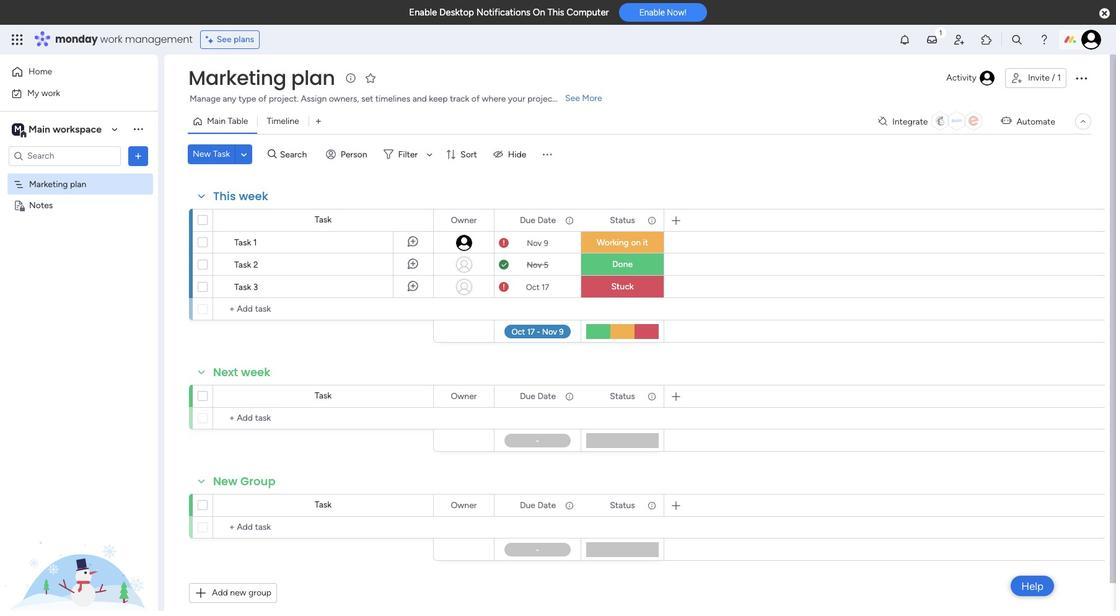 Task type: locate. For each thing, give the bounding box(es) containing it.
see left more
[[565, 93, 580, 104]]

1 vertical spatial this
[[213, 188, 236, 204]]

1 vertical spatial work
[[41, 88, 60, 98]]

marketing
[[188, 64, 286, 92], [29, 179, 68, 189]]

0 horizontal spatial enable
[[409, 7, 437, 18]]

1 due date field from the top
[[517, 214, 559, 227]]

collapse board header image
[[1079, 117, 1089, 126]]

1 status from the top
[[610, 215, 635, 225]]

work right my
[[41, 88, 60, 98]]

2 vertical spatial status field
[[607, 499, 638, 512]]

3 due date field from the top
[[517, 499, 559, 512]]

0 vertical spatial owner
[[451, 215, 477, 225]]

due
[[520, 215, 536, 225], [520, 391, 536, 401], [520, 500, 536, 510]]

v2 overdue deadline image up v2 done deadline icon
[[499, 237, 509, 249]]

1 vertical spatial week
[[241, 365, 271, 380]]

0 vertical spatial status
[[610, 215, 635, 225]]

main table
[[207, 116, 248, 126]]

1 horizontal spatial work
[[100, 32, 122, 46]]

2 vertical spatial owner field
[[448, 499, 480, 512]]

next week
[[213, 365, 271, 380]]

due date
[[520, 215, 556, 225], [520, 391, 556, 401], [520, 500, 556, 510]]

computer
[[567, 7, 609, 18]]

2 vertical spatial owner
[[451, 500, 477, 510]]

it
[[643, 237, 648, 248]]

1 horizontal spatial this
[[548, 7, 564, 18]]

1 vertical spatial 1
[[253, 237, 257, 248]]

column information image
[[565, 391, 575, 401], [647, 391, 657, 401], [647, 501, 657, 510]]

of
[[258, 94, 267, 104], [472, 94, 480, 104]]

main for main table
[[207, 116, 226, 126]]

0 vertical spatial status field
[[607, 214, 638, 227]]

owner
[[451, 215, 477, 225], [451, 391, 477, 401], [451, 500, 477, 510]]

1 up 2
[[253, 237, 257, 248]]

1 vertical spatial owner field
[[448, 390, 480, 403]]

1 horizontal spatial 1
[[1058, 73, 1061, 83]]

1 right / in the right top of the page
[[1058, 73, 1061, 83]]

5
[[544, 260, 549, 269]]

week down 'angle down' icon
[[239, 188, 268, 204]]

this right on
[[548, 7, 564, 18]]

2 vertical spatial status
[[610, 500, 635, 510]]

0 vertical spatial marketing plan
[[188, 64, 335, 92]]

0 horizontal spatial marketing plan
[[29, 179, 86, 189]]

work inside my work button
[[41, 88, 60, 98]]

1 owner from the top
[[451, 215, 477, 225]]

3 due from the top
[[520, 500, 536, 510]]

v2 done deadline image
[[499, 259, 509, 271]]

marketing plan
[[188, 64, 335, 92], [29, 179, 86, 189]]

task 2
[[234, 260, 258, 270]]

stands.
[[558, 94, 585, 104]]

0 vertical spatial due date field
[[517, 214, 559, 227]]

Marketing plan field
[[185, 64, 338, 92]]

of right track
[[472, 94, 480, 104]]

main inside main table button
[[207, 116, 226, 126]]

1 vertical spatial due
[[520, 391, 536, 401]]

v2 overdue deadline image for nov 9
[[499, 237, 509, 249]]

new group
[[213, 474, 276, 489]]

1 vertical spatial new
[[213, 474, 238, 489]]

notifications image
[[899, 33, 911, 46]]

week
[[239, 188, 268, 204], [241, 365, 271, 380]]

of right type
[[258, 94, 267, 104]]

main left table
[[207, 116, 226, 126]]

1 image
[[935, 25, 947, 39]]

2 vertical spatial due date
[[520, 500, 556, 510]]

table
[[228, 116, 248, 126]]

automate
[[1017, 116, 1056, 127]]

0 vertical spatial date
[[538, 215, 556, 225]]

nov
[[527, 238, 542, 248], [527, 260, 542, 269]]

filter button
[[378, 144, 437, 164]]

task
[[213, 149, 230, 159], [315, 214, 332, 225], [234, 237, 251, 248], [234, 260, 251, 270], [234, 282, 251, 293], [315, 391, 332, 401], [315, 500, 332, 510]]

1 vertical spatial nov
[[527, 260, 542, 269]]

my
[[27, 88, 39, 98]]

notes
[[29, 200, 53, 210]]

enable left desktop at top left
[[409, 7, 437, 18]]

3 status field from the top
[[607, 499, 638, 512]]

1 vertical spatial due date field
[[517, 390, 559, 403]]

oct 17
[[526, 282, 549, 292]]

nov for task 1
[[527, 238, 542, 248]]

1 vertical spatial date
[[538, 391, 556, 401]]

3 owner from the top
[[451, 500, 477, 510]]

see inside "button"
[[217, 34, 232, 45]]

integrate
[[893, 116, 928, 127]]

marketing plan up type
[[188, 64, 335, 92]]

dapulse integrations image
[[878, 117, 888, 126]]

plan up assign
[[291, 64, 335, 92]]

week right next
[[241, 365, 271, 380]]

1 of from the left
[[258, 94, 267, 104]]

options image
[[1074, 71, 1089, 86], [132, 150, 144, 162], [477, 210, 485, 231], [564, 495, 573, 516]]

new inside field
[[213, 474, 238, 489]]

private board image
[[13, 199, 25, 211]]

1 vertical spatial status
[[610, 391, 635, 401]]

group
[[241, 474, 276, 489]]

options image for status field related to next week
[[647, 386, 655, 407]]

inbox image
[[926, 33, 939, 46]]

status field for new group
[[607, 499, 638, 512]]

2 status field from the top
[[607, 390, 638, 403]]

keep
[[429, 94, 448, 104]]

week for next week
[[241, 365, 271, 380]]

main table button
[[188, 112, 258, 131]]

due for this week
[[520, 215, 536, 225]]

0 vertical spatial see
[[217, 34, 232, 45]]

1 due date from the top
[[520, 215, 556, 225]]

3 status from the top
[[610, 500, 635, 510]]

person
[[341, 149, 367, 160]]

column information image
[[565, 215, 575, 225], [647, 215, 657, 225], [565, 501, 575, 510]]

invite members image
[[953, 33, 966, 46]]

3 owner field from the top
[[448, 499, 480, 512]]

marketing plan up notes
[[29, 179, 86, 189]]

see left 'plans'
[[217, 34, 232, 45]]

this week
[[213, 188, 268, 204]]

1 + add task text field from the top
[[219, 411, 428, 426]]

lottie animation image
[[0, 486, 158, 611]]

marketing up notes
[[29, 179, 68, 189]]

1 vertical spatial + add task text field
[[219, 520, 428, 535]]

0 horizontal spatial see
[[217, 34, 232, 45]]

working on it
[[597, 237, 648, 248]]

1 vertical spatial see
[[565, 93, 580, 104]]

2 of from the left
[[472, 94, 480, 104]]

see inside 'link'
[[565, 93, 580, 104]]

1 horizontal spatial of
[[472, 94, 480, 104]]

v2 overdue deadline image
[[499, 237, 509, 249], [499, 281, 509, 293]]

option
[[0, 173, 158, 175]]

nov left 5 on the left of page
[[527, 260, 542, 269]]

invite
[[1028, 73, 1050, 83]]

main inside workspace selection element
[[29, 123, 50, 135]]

0 vertical spatial work
[[100, 32, 122, 46]]

v2 overdue deadline image for oct 17
[[499, 281, 509, 293]]

work
[[100, 32, 122, 46], [41, 88, 60, 98]]

help
[[1022, 580, 1044, 592]]

2 vertical spatial due date field
[[517, 499, 559, 512]]

1 due from the top
[[520, 215, 536, 225]]

1 nov from the top
[[527, 238, 542, 248]]

nov left 9
[[527, 238, 542, 248]]

plan
[[291, 64, 335, 92], [70, 179, 86, 189]]

work right monday
[[100, 32, 122, 46]]

0 vertical spatial nov
[[527, 238, 542, 248]]

0 vertical spatial v2 overdue deadline image
[[499, 237, 509, 249]]

status
[[610, 215, 635, 225], [610, 391, 635, 401], [610, 500, 635, 510]]

+ Add task text field
[[219, 411, 428, 426], [219, 520, 428, 535]]

2 due from the top
[[520, 391, 536, 401]]

0 horizontal spatial new
[[193, 149, 211, 159]]

Owner field
[[448, 214, 480, 227], [448, 390, 480, 403], [448, 499, 480, 512]]

1 vertical spatial v2 overdue deadline image
[[499, 281, 509, 293]]

0 vertical spatial + add task text field
[[219, 411, 428, 426]]

timeline
[[267, 116, 299, 126]]

see
[[217, 34, 232, 45], [565, 93, 580, 104]]

2 vertical spatial due
[[520, 500, 536, 510]]

date for new group
[[538, 500, 556, 510]]

2 nov from the top
[[527, 260, 542, 269]]

see plans
[[217, 34, 254, 45]]

3 due date from the top
[[520, 500, 556, 510]]

workspace
[[53, 123, 102, 135]]

Status field
[[607, 214, 638, 227], [607, 390, 638, 403], [607, 499, 638, 512]]

0 horizontal spatial main
[[29, 123, 50, 135]]

nov for task 2
[[527, 260, 542, 269]]

1 vertical spatial due date
[[520, 391, 556, 401]]

Next week field
[[210, 365, 274, 381]]

0 horizontal spatial plan
[[70, 179, 86, 189]]

2 owner field from the top
[[448, 390, 480, 403]]

project
[[528, 94, 556, 104]]

enable
[[409, 7, 437, 18], [640, 8, 665, 18]]

1 vertical spatial plan
[[70, 179, 86, 189]]

main right workspace icon
[[29, 123, 50, 135]]

0 vertical spatial marketing
[[188, 64, 286, 92]]

0 horizontal spatial of
[[258, 94, 267, 104]]

1 horizontal spatial main
[[207, 116, 226, 126]]

timelines
[[376, 94, 410, 104]]

activity
[[947, 73, 977, 83]]

desktop
[[440, 7, 474, 18]]

week for this week
[[239, 188, 268, 204]]

Search field
[[277, 146, 314, 163]]

0 vertical spatial week
[[239, 188, 268, 204]]

3 date from the top
[[538, 500, 556, 510]]

this
[[548, 7, 564, 18], [213, 188, 236, 204]]

Due Date field
[[517, 214, 559, 227], [517, 390, 559, 403], [517, 499, 559, 512]]

3
[[253, 282, 258, 293]]

0 vertical spatial due date
[[520, 215, 556, 225]]

2 vertical spatial date
[[538, 500, 556, 510]]

main
[[207, 116, 226, 126], [29, 123, 50, 135]]

2 + add task text field from the top
[[219, 520, 428, 535]]

This week field
[[210, 188, 271, 205]]

2 due date field from the top
[[517, 390, 559, 403]]

0 horizontal spatial this
[[213, 188, 236, 204]]

1 horizontal spatial marketing
[[188, 64, 286, 92]]

0 horizontal spatial marketing
[[29, 179, 68, 189]]

workspace image
[[12, 122, 24, 136]]

new
[[193, 149, 211, 159], [213, 474, 238, 489]]

due date for week
[[520, 215, 556, 225]]

manage any type of project. assign owners, set timelines and keep track of where your project stands.
[[190, 94, 585, 104]]

1 vertical spatial owner
[[451, 391, 477, 401]]

0 horizontal spatial 1
[[253, 237, 257, 248]]

due date field for new group
[[517, 499, 559, 512]]

date
[[538, 215, 556, 225], [538, 391, 556, 401], [538, 500, 556, 510]]

this down the new task button
[[213, 188, 236, 204]]

1 horizontal spatial new
[[213, 474, 238, 489]]

this inside field
[[213, 188, 236, 204]]

manage
[[190, 94, 221, 104]]

add new group button
[[189, 583, 277, 603]]

0 horizontal spatial work
[[41, 88, 60, 98]]

0 vertical spatial this
[[548, 7, 564, 18]]

due for new group
[[520, 500, 536, 510]]

on
[[533, 7, 545, 18]]

v2 overdue deadline image down v2 done deadline icon
[[499, 281, 509, 293]]

9
[[544, 238, 549, 248]]

enable inside button
[[640, 8, 665, 18]]

marketing up any
[[188, 64, 286, 92]]

stuck
[[612, 281, 634, 292]]

2 status from the top
[[610, 391, 635, 401]]

enable now! button
[[619, 3, 707, 22]]

2 v2 overdue deadline image from the top
[[499, 281, 509, 293]]

0 vertical spatial owner field
[[448, 214, 480, 227]]

1 horizontal spatial see
[[565, 93, 580, 104]]

0 vertical spatial new
[[193, 149, 211, 159]]

1 vertical spatial status field
[[607, 390, 638, 403]]

new left group on the bottom left
[[213, 474, 238, 489]]

0 vertical spatial due
[[520, 215, 536, 225]]

1
[[1058, 73, 1061, 83], [253, 237, 257, 248]]

options image
[[564, 210, 573, 231], [647, 210, 655, 231], [477, 386, 485, 407], [564, 386, 573, 407], [647, 386, 655, 407], [477, 495, 485, 516], [647, 495, 655, 516]]

0 vertical spatial plan
[[291, 64, 335, 92]]

0 vertical spatial 1
[[1058, 73, 1061, 83]]

1 date from the top
[[538, 215, 556, 225]]

1 v2 overdue deadline image from the top
[[499, 237, 509, 249]]

my work button
[[7, 83, 133, 103]]

workspace options image
[[132, 123, 144, 135]]

new down main table button
[[193, 149, 211, 159]]

+ Add task text field
[[219, 302, 428, 317]]

nov 5
[[527, 260, 549, 269]]

enable left now!
[[640, 8, 665, 18]]

1 horizontal spatial enable
[[640, 8, 665, 18]]

new inside button
[[193, 149, 211, 159]]

list box
[[0, 171, 158, 383]]

plan down search in workspace field
[[70, 179, 86, 189]]

hide button
[[488, 144, 534, 164]]

status field for next week
[[607, 390, 638, 403]]

see for see plans
[[217, 34, 232, 45]]



Task type: vqa. For each thing, say whether or not it's contained in the screenshot.
Welcome to My Work feature image
no



Task type: describe. For each thing, give the bounding box(es) containing it.
2 due date from the top
[[520, 391, 556, 401]]

group
[[249, 588, 272, 598]]

help image
[[1038, 33, 1051, 46]]

1 vertical spatial marketing
[[29, 179, 68, 189]]

v2 search image
[[268, 147, 277, 161]]

hide
[[508, 149, 527, 160]]

menu image
[[541, 148, 554, 161]]

main workspace
[[29, 123, 102, 135]]

/
[[1052, 73, 1056, 83]]

task 3
[[234, 282, 258, 293]]

add to favorites image
[[365, 72, 377, 84]]

assign
[[301, 94, 327, 104]]

done
[[612, 259, 633, 270]]

see more link
[[564, 92, 604, 105]]

add
[[212, 588, 228, 598]]

2 date from the top
[[538, 391, 556, 401]]

options image for due date field for this week
[[564, 210, 573, 231]]

apps image
[[981, 33, 993, 46]]

status for group
[[610, 500, 635, 510]]

see plans button
[[200, 30, 260, 49]]

arrow down image
[[422, 147, 437, 162]]

timeline button
[[258, 112, 309, 131]]

invite / 1 button
[[1005, 68, 1067, 88]]

list box containing marketing plan
[[0, 171, 158, 383]]

any
[[223, 94, 236, 104]]

more
[[582, 93, 602, 104]]

nov 9
[[527, 238, 549, 248]]

see for see more
[[565, 93, 580, 104]]

management
[[125, 32, 193, 46]]

1 owner field from the top
[[448, 214, 480, 227]]

on
[[631, 237, 641, 248]]

enable now!
[[640, 8, 687, 18]]

see more
[[565, 93, 602, 104]]

new task
[[193, 149, 230, 159]]

lottie animation element
[[0, 486, 158, 611]]

sort button
[[441, 144, 485, 164]]

status for week
[[610, 391, 635, 401]]

column information image for new group
[[647, 501, 657, 510]]

invite / 1
[[1028, 73, 1061, 83]]

show board description image
[[344, 72, 359, 84]]

new for new task
[[193, 149, 211, 159]]

work for monday
[[100, 32, 122, 46]]

select product image
[[11, 33, 24, 46]]

workspace selection element
[[12, 122, 104, 138]]

work for my
[[41, 88, 60, 98]]

1 vertical spatial marketing plan
[[29, 179, 86, 189]]

your
[[508, 94, 526, 104]]

person button
[[321, 144, 375, 164]]

my work
[[27, 88, 60, 98]]

column information image for new group
[[565, 501, 575, 510]]

2 owner from the top
[[451, 391, 477, 401]]

new task button
[[188, 144, 235, 164]]

m
[[14, 124, 22, 134]]

options image for 2nd due date field from the bottom of the page
[[564, 386, 573, 407]]

enable for enable desktop notifications on this computer
[[409, 7, 437, 18]]

due date field for this week
[[517, 214, 559, 227]]

column information image for next week
[[647, 391, 657, 401]]

oct
[[526, 282, 540, 292]]

monday
[[55, 32, 98, 46]]

activity button
[[942, 68, 1000, 88]]

and
[[413, 94, 427, 104]]

due date for group
[[520, 500, 556, 510]]

main for main workspace
[[29, 123, 50, 135]]

add new group
[[212, 588, 272, 598]]

type
[[239, 94, 256, 104]]

home button
[[7, 62, 133, 82]]

options image for status field associated with new group
[[647, 495, 655, 516]]

help button
[[1011, 576, 1054, 596]]

date for this week
[[538, 215, 556, 225]]

Search in workspace field
[[26, 149, 104, 163]]

2
[[253, 260, 258, 270]]

where
[[482, 94, 506, 104]]

1 horizontal spatial marketing plan
[[188, 64, 335, 92]]

1 inside button
[[1058, 73, 1061, 83]]

search everything image
[[1011, 33, 1023, 46]]

New Group field
[[210, 474, 279, 490]]

notifications
[[476, 7, 531, 18]]

enable desktop notifications on this computer
[[409, 7, 609, 18]]

project.
[[269, 94, 299, 104]]

options image for 3rd status field from the bottom of the page
[[647, 210, 655, 231]]

monday work management
[[55, 32, 193, 46]]

angle down image
[[241, 150, 247, 159]]

filter
[[398, 149, 418, 160]]

column information image for this week
[[565, 215, 575, 225]]

next
[[213, 365, 238, 380]]

home
[[29, 66, 52, 77]]

task 1
[[234, 237, 257, 248]]

autopilot image
[[1001, 113, 1012, 129]]

kendall parks image
[[1082, 30, 1102, 50]]

track
[[450, 94, 470, 104]]

set
[[361, 94, 373, 104]]

plans
[[234, 34, 254, 45]]

new
[[230, 588, 246, 598]]

1 status field from the top
[[607, 214, 638, 227]]

task inside button
[[213, 149, 230, 159]]

new for new group
[[213, 474, 238, 489]]

enable for enable now!
[[640, 8, 665, 18]]

17
[[542, 282, 549, 292]]

sort
[[461, 149, 477, 160]]

now!
[[667, 8, 687, 18]]

working
[[597, 237, 629, 248]]

1 horizontal spatial plan
[[291, 64, 335, 92]]

owners,
[[329, 94, 359, 104]]

dapulse close image
[[1100, 7, 1110, 20]]

add view image
[[316, 117, 321, 126]]



